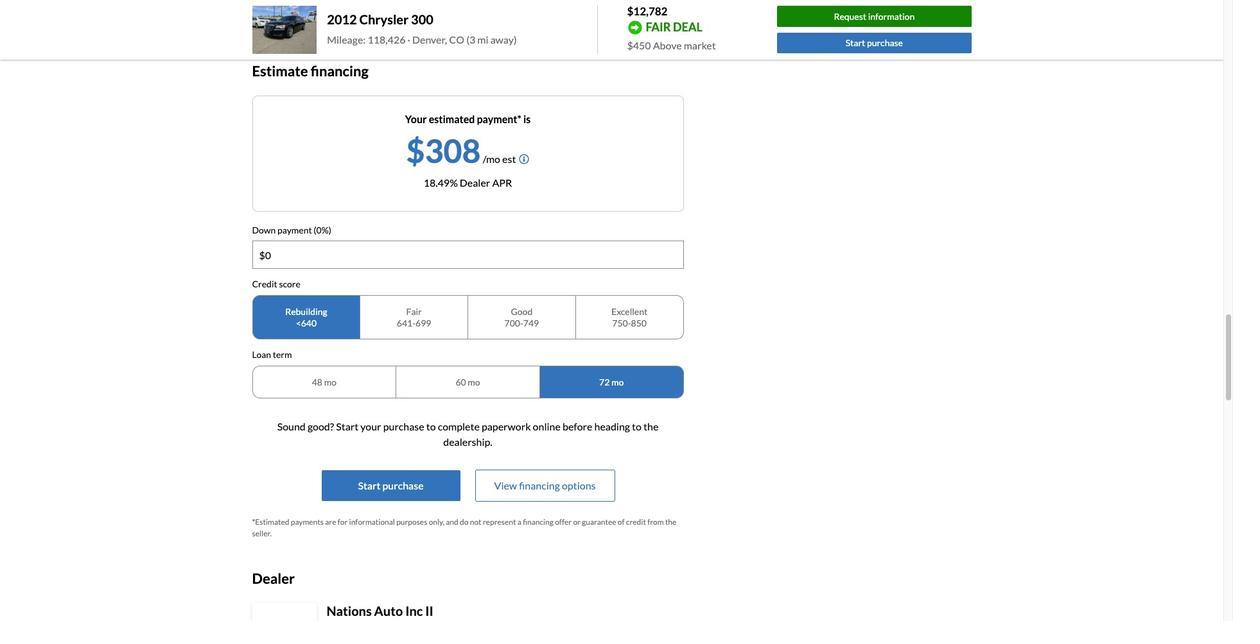 Task type: vqa. For each thing, say whether or not it's contained in the screenshot.
financing in *Estimated payments are for informational purposes only, and do not represent a financing offer or guarantee of credit from the seller.
yes



Task type: locate. For each thing, give the bounding box(es) containing it.
0 vertical spatial start purchase
[[846, 38, 903, 48]]

information
[[868, 11, 915, 22]]

start
[[846, 38, 866, 48], [336, 421, 359, 433], [358, 480, 381, 492]]

1 mo from the left
[[324, 377, 337, 388]]

financing down mileage: in the left of the page
[[311, 62, 369, 80]]

to left complete
[[426, 421, 436, 433]]

(0%)
[[314, 225, 331, 236]]

start purchase for the topmost start purchase button
[[846, 38, 903, 48]]

1 vertical spatial start purchase
[[358, 480, 424, 492]]

dealer left apr
[[460, 176, 490, 189]]

start purchase button
[[778, 33, 972, 54], [322, 471, 460, 502]]

sound
[[277, 421, 306, 433]]

mo right 60
[[468, 377, 480, 388]]

start purchase button down the request information button
[[778, 33, 972, 54]]

start left the your
[[336, 421, 359, 433]]

1 horizontal spatial the
[[666, 518, 677, 528]]

is
[[524, 113, 531, 125]]

1 horizontal spatial start purchase
[[846, 38, 903, 48]]

the
[[644, 421, 659, 433], [666, 518, 677, 528]]

purchase down information
[[867, 38, 903, 48]]

0 horizontal spatial to
[[426, 421, 436, 433]]

the right from
[[666, 518, 677, 528]]

<640
[[296, 318, 317, 329]]

credit score
[[252, 279, 301, 290]]

view financing options button
[[476, 471, 615, 502]]

inc
[[406, 604, 423, 619]]

start for the topmost start purchase button
[[846, 38, 866, 48]]

0 vertical spatial financing
[[311, 62, 369, 80]]

financing right view
[[519, 480, 560, 492]]

options
[[562, 480, 596, 492]]

the inside sound good? start your purchase to complete paperwork online before heading to the dealership.
[[644, 421, 659, 433]]

purchase up purposes
[[383, 480, 424, 492]]

to
[[426, 421, 436, 433], [632, 421, 642, 433]]

the right heading
[[644, 421, 659, 433]]

mo for 48 mo
[[324, 377, 337, 388]]

do
[[460, 518, 469, 528]]

0 vertical spatial dealer
[[460, 176, 490, 189]]

0 horizontal spatial the
[[644, 421, 659, 433]]

2 vertical spatial financing
[[523, 518, 554, 528]]

300
[[411, 12, 434, 27]]

history
[[304, 18, 335, 30]]

start up informational
[[358, 480, 381, 492]]

market
[[684, 39, 716, 51]]

show
[[252, 18, 277, 30]]

loan
[[252, 350, 271, 361]]

purchase right the your
[[383, 421, 424, 433]]

deal
[[673, 20, 703, 34]]

auto
[[374, 604, 403, 619]]

0 vertical spatial start purchase button
[[778, 33, 972, 54]]

represent
[[483, 518, 516, 528]]

48
[[312, 377, 323, 388]]

estimated
[[429, 113, 475, 125]]

0 vertical spatial purchase
[[867, 38, 903, 48]]

0 horizontal spatial dealer
[[252, 571, 295, 588]]

1 vertical spatial purchase
[[383, 421, 424, 433]]

rebuilding
[[285, 307, 327, 318]]

48 mo
[[312, 377, 337, 388]]

or
[[573, 518, 581, 528]]

1 horizontal spatial start purchase button
[[778, 33, 972, 54]]

mo right 72
[[612, 377, 624, 388]]

credit
[[626, 518, 646, 528]]

mi
[[478, 34, 489, 46]]

3 mo from the left
[[612, 377, 624, 388]]

offer
[[555, 518, 572, 528]]

60 mo
[[456, 377, 480, 388]]

0 horizontal spatial start purchase button
[[322, 471, 460, 502]]

1 vertical spatial the
[[666, 518, 677, 528]]

2 vertical spatial purchase
[[383, 480, 424, 492]]

Down payment (0%) text field
[[253, 242, 683, 269]]

1 horizontal spatial dealer
[[460, 176, 490, 189]]

(3
[[467, 34, 476, 46]]

financing right 'a' on the bottom of page
[[523, 518, 554, 528]]

2 vertical spatial start
[[358, 480, 381, 492]]

1 horizontal spatial to
[[632, 421, 642, 433]]

1 vertical spatial start
[[336, 421, 359, 433]]

1 vertical spatial financing
[[519, 480, 560, 492]]

700-
[[505, 318, 524, 329]]

2 horizontal spatial mo
[[612, 377, 624, 388]]

your
[[361, 421, 381, 433]]

dealer up nations auto inc ii image at the bottom
[[252, 571, 295, 588]]

72
[[600, 377, 610, 388]]

sound good? start your purchase to complete paperwork online before heading to the dealership.
[[277, 421, 659, 449]]

mo right 48
[[324, 377, 337, 388]]

request information
[[834, 11, 915, 22]]

start purchase button up informational
[[322, 471, 460, 502]]

your
[[405, 113, 427, 125]]

guarantee
[[582, 518, 617, 528]]

financing inside button
[[519, 480, 560, 492]]

18.49% dealer apr
[[424, 176, 512, 189]]

0 vertical spatial the
[[644, 421, 659, 433]]

only,
[[429, 518, 445, 528]]

nations auto inc ii link
[[327, 604, 434, 619]]

60
[[456, 377, 466, 388]]

0 vertical spatial start
[[846, 38, 866, 48]]

and
[[446, 518, 459, 528]]

0 horizontal spatial start purchase
[[358, 480, 424, 492]]

request information button
[[778, 6, 972, 27]]

estimate financing
[[252, 62, 369, 80]]

749
[[524, 318, 539, 329]]

2 mo from the left
[[468, 377, 480, 388]]

start purchase up informational
[[358, 480, 424, 492]]

co
[[449, 34, 465, 46]]

1 horizontal spatial mo
[[468, 377, 480, 388]]

dealership.
[[443, 437, 493, 449]]

payments
[[291, 518, 324, 528]]

financing inside *estimated payments are for informational purposes only, and do not represent a financing offer or guarantee of credit from the seller.
[[523, 518, 554, 528]]

excellent 750-850
[[612, 307, 648, 329]]

start down request
[[846, 38, 866, 48]]

to right heading
[[632, 421, 642, 433]]

purchase
[[867, 38, 903, 48], [383, 421, 424, 433], [383, 480, 424, 492]]

start purchase down the request information button
[[846, 38, 903, 48]]

850
[[631, 318, 647, 329]]

0 horizontal spatial mo
[[324, 377, 337, 388]]

excellent
[[612, 307, 648, 318]]



Task type: describe. For each thing, give the bounding box(es) containing it.
1 to from the left
[[426, 421, 436, 433]]

info circle image
[[519, 154, 530, 164]]

credit
[[252, 279, 277, 290]]

complete
[[438, 421, 480, 433]]

payment*
[[477, 113, 522, 125]]

seller.
[[252, 530, 272, 539]]

purchase for the topmost start purchase button
[[867, 38, 903, 48]]

ii
[[425, 604, 434, 619]]

2012
[[327, 12, 357, 27]]

start purchase for the bottom start purchase button
[[358, 480, 424, 492]]

the inside *estimated payments are for informational purposes only, and do not represent a financing offer or guarantee of credit from the seller.
[[666, 518, 677, 528]]

fair 641-699
[[397, 307, 431, 329]]

fair deal
[[646, 20, 703, 34]]

down
[[252, 225, 276, 236]]

show price history
[[252, 18, 335, 30]]

above
[[653, 39, 682, 51]]

mileage:
[[327, 34, 366, 46]]

1 vertical spatial dealer
[[252, 571, 295, 588]]

rebuilding <640
[[285, 307, 327, 329]]

18.49%
[[424, 176, 458, 189]]

payment
[[278, 225, 312, 236]]

mo for 60 mo
[[468, 377, 480, 388]]

a
[[518, 518, 522, 528]]

chrysler
[[360, 12, 409, 27]]

$308 /mo est
[[406, 131, 516, 170]]

699
[[416, 318, 431, 329]]

118,426
[[368, 34, 406, 46]]

*estimated
[[252, 518, 289, 528]]

fair
[[406, 307, 422, 318]]

apr
[[492, 176, 512, 189]]

term
[[273, 350, 292, 361]]

request
[[834, 11, 867, 22]]

2012 chrysler 300 image
[[252, 5, 317, 54]]

not
[[470, 518, 482, 528]]

good?
[[308, 421, 334, 433]]

641-
[[397, 318, 416, 329]]

before
[[563, 421, 593, 433]]

$450
[[627, 39, 651, 51]]

good
[[511, 307, 533, 318]]

nations auto inc ii
[[327, 604, 434, 619]]

est
[[503, 153, 516, 165]]

financing for estimate
[[311, 62, 369, 80]]

nations
[[327, 604, 372, 619]]

good 700-749
[[505, 307, 539, 329]]

purposes
[[397, 518, 427, 528]]

$308
[[406, 131, 481, 170]]

1 vertical spatial start purchase button
[[322, 471, 460, 502]]

start inside sound good? start your purchase to complete paperwork online before heading to the dealership.
[[336, 421, 359, 433]]

/mo
[[483, 153, 501, 165]]

away)
[[491, 34, 517, 46]]

mo for 72 mo
[[612, 377, 624, 388]]

down payment (0%)
[[252, 225, 331, 236]]

from
[[648, 518, 664, 528]]

purchase for the bottom start purchase button
[[383, 480, 424, 492]]

*estimated payments are for informational purposes only, and do not represent a financing offer or guarantee of credit from the seller.
[[252, 518, 677, 539]]

informational
[[349, 518, 395, 528]]

paperwork
[[482, 421, 531, 433]]

$450 above market
[[627, 39, 716, 51]]

nations auto inc ii image
[[253, 605, 315, 622]]

show price history link
[[252, 18, 335, 30]]

·
[[408, 34, 411, 46]]

score
[[279, 279, 301, 290]]

start for the bottom start purchase button
[[358, 480, 381, 492]]

heading
[[595, 421, 630, 433]]

price
[[279, 18, 302, 30]]

fair
[[646, 20, 671, 34]]

are
[[325, 518, 336, 528]]

for
[[338, 518, 348, 528]]

financing for view
[[519, 480, 560, 492]]

your estimated payment* is
[[405, 113, 531, 125]]

72 mo
[[600, 377, 624, 388]]

2 to from the left
[[632, 421, 642, 433]]

estimate
[[252, 62, 308, 80]]

$12,782
[[627, 4, 668, 18]]

purchase inside sound good? start your purchase to complete paperwork online before heading to the dealership.
[[383, 421, 424, 433]]

denver,
[[413, 34, 447, 46]]

online
[[533, 421, 561, 433]]

2012 chrysler 300 mileage: 118,426 · denver, co (3 mi away)
[[327, 12, 517, 46]]

view
[[494, 480, 517, 492]]

750-
[[613, 318, 631, 329]]

of
[[618, 518, 625, 528]]



